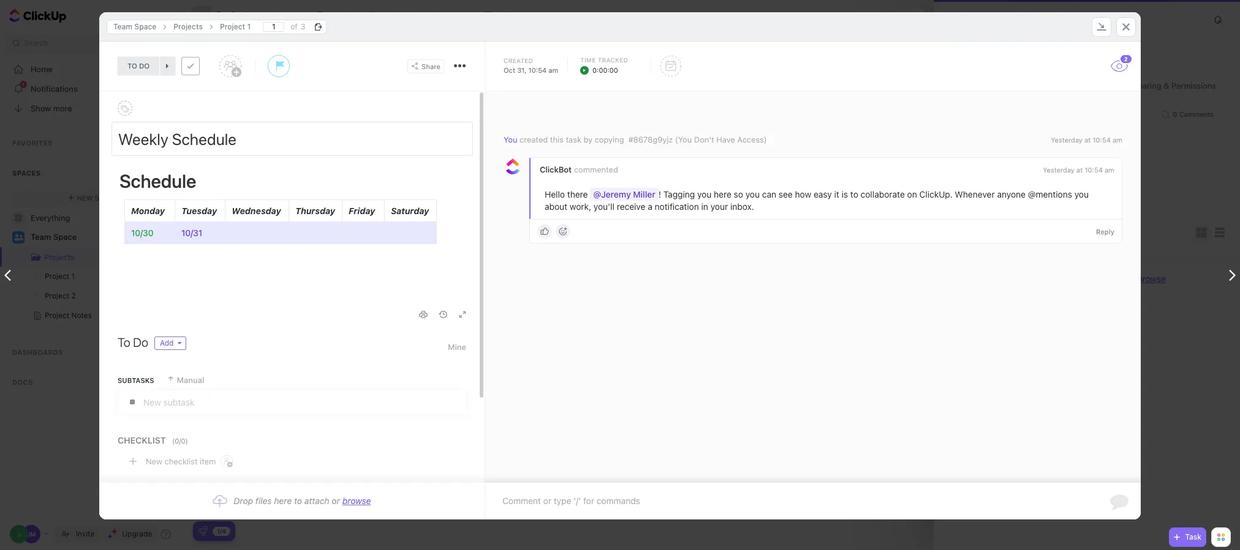 Task type: describe. For each thing, give the bounding box(es) containing it.
everything link
[[0, 208, 185, 228]]

am inside the created oct 31, 10:54 am
[[549, 66, 558, 74]]

mine
[[448, 343, 466, 352]]

notifications link
[[0, 79, 185, 99]]

share button inside task details element
[[408, 59, 444, 73]]

projects button
[[211, 2, 255, 29]]

0 vertical spatial share button
[[1189, 6, 1229, 25]]

friday
[[349, 206, 375, 216]]

or
[[332, 496, 340, 507]]

closed
[[1188, 243, 1215, 251]]

you'll
[[594, 202, 615, 212]]

1 horizontal spatial task
[[297, 76, 314, 84]]

team space link inside sidebar 'navigation'
[[31, 228, 174, 248]]

at for you created this task by copying #8678g9yjz (you don't have access)
[[1085, 136, 1091, 144]]

about
[[545, 202, 568, 212]]

by
[[584, 135, 593, 145]]

1 horizontal spatial browse
[[1137, 274, 1166, 284]]

item
[[200, 457, 216, 467]]

projects inside button
[[216, 10, 255, 21]]

on
[[907, 189, 917, 200]]

show
[[31, 103, 51, 113]]

attach
[[304, 496, 329, 507]]

1 horizontal spatial share
[[1204, 11, 1224, 20]]

task 2 link
[[242, 375, 875, 396]]

0 horizontal spatial projects link
[[1, 248, 148, 267]]

(you
[[675, 135, 692, 145]]

sharing
[[1133, 81, 1162, 90]]

in
[[701, 202, 708, 212]]

am for created
[[1113, 136, 1123, 144]]

user friends image
[[14, 234, 23, 241]]

2 horizontal spatial team
[[952, 15, 969, 23]]

gantt link
[[446, 0, 473, 31]]

your
[[711, 202, 728, 212]]

tagging
[[664, 189, 695, 200]]

drop files here to attach or browse
[[234, 496, 371, 507]]

0 vertical spatial browse link
[[1137, 274, 1166, 284]]

you
[[504, 135, 517, 145]]

project for project notes link
[[45, 311, 69, 320]]

copying
[[595, 135, 624, 145]]

do
[[133, 336, 148, 350]]

3
[[301, 22, 305, 31]]

minimize task image
[[1097, 23, 1107, 31]]

1/4
[[217, 528, 226, 535]]

project 2 link inside sidebar 'navigation'
[[0, 287, 160, 306]]

⌘k
[[158, 39, 170, 48]]

of 3
[[291, 22, 305, 31]]

2 inside dropdown button
[[1124, 56, 1128, 63]]

is
[[842, 189, 848, 200]]

10:54 for commented
[[1085, 166, 1103, 174]]

31,
[[517, 66, 527, 74]]

@mentions
[[1028, 189, 1072, 200]]

2 button
[[1110, 54, 1133, 72]]

team space for team space 'link' inside the the task locations element
[[113, 22, 156, 31]]

created
[[520, 135, 548, 145]]

manual button
[[166, 370, 204, 391]]

2 inside sidebar 'navigation'
[[71, 292, 76, 301]]

thursday
[[295, 206, 335, 216]]

subtasks
[[118, 377, 154, 385]]

task history region
[[485, 91, 1141, 483]]

notification
[[655, 202, 699, 212]]

calendar
[[381, 10, 417, 20]]

projects inside sidebar 'navigation'
[[44, 252, 74, 262]]

project notes link
[[0, 306, 160, 326]]

2 horizontal spatial team space
[[952, 15, 991, 23]]

project 2 inside sidebar 'navigation'
[[45, 292, 76, 301]]

monday
[[131, 206, 165, 216]]

tasks...
[[231, 37, 256, 46]]

! tagging you here so you can see how easy it is to collaborate on clickup. whenever anyone @mentions you about work, you'll receive a notification in your inbox.
[[545, 189, 1091, 212]]

this
[[550, 135, 564, 145]]

schedule dialog
[[99, 12, 1141, 520]]

10:54 for created
[[1093, 136, 1111, 144]]

favorites button
[[0, 128, 185, 157]]

1 horizontal spatial + new task
[[273, 76, 314, 84]]

team for team space 'link' inside the the task locations element
[[113, 22, 132, 31]]

list
[[286, 10, 300, 20]]

0:00:00 button
[[580, 65, 636, 75]]

0 vertical spatial project 2
[[1034, 15, 1062, 23]]

1 vertical spatial browse link
[[342, 496, 371, 507]]

clickbot
[[540, 165, 572, 175]]

2 horizontal spatial projects link
[[999, 15, 1026, 23]]

team space link inside the task locations element
[[107, 19, 163, 34]]

sharing & permissions
[[1133, 81, 1216, 90]]

invite
[[76, 530, 95, 539]]

10/30
[[131, 228, 153, 238]]

New subtask text field
[[143, 392, 466, 414]]

project for leftmost the project 1 link
[[45, 272, 69, 281]]

add
[[160, 339, 174, 348]]

hide
[[1170, 243, 1186, 251]]

mine link
[[448, 337, 466, 358]]

dashboards
[[12, 349, 63, 357]]

search tasks...
[[205, 37, 256, 46]]

@jeremy
[[593, 189, 631, 200]]

at for clickbot commented
[[1077, 166, 1083, 174]]

Set task position in this List number field
[[263, 22, 284, 32]]

0 comments
[[1173, 110, 1214, 118]]

sharing & permissions link
[[1114, 78, 1222, 94]]

oct
[[504, 66, 515, 74]]

project inside the task locations element
[[220, 22, 245, 31]]

project notes
[[45, 311, 92, 320]]

search for search tasks...
[[205, 37, 229, 46]]

hello there @jeremy miller
[[545, 189, 656, 200]]

time
[[580, 56, 596, 64]]

team for team space 'link' within sidebar 'navigation'
[[31, 232, 51, 242]]

board link
[[329, 0, 358, 31]]

2 you from the left
[[746, 189, 760, 200]]

task inside task history region
[[566, 135, 581, 145]]

yesterday at 10:54 am for clickbot commented
[[1043, 166, 1115, 174]]

task for task 2
[[245, 381, 263, 391]]

task details element
[[99, 42, 1141, 91]]

hide closed button
[[1158, 241, 1218, 254]]

upgrade
[[122, 530, 152, 539]]

hello
[[545, 189, 565, 200]]

how
[[795, 189, 811, 200]]

collaborate
[[861, 189, 905, 200]]

tuesday
[[181, 206, 217, 216]]

do
[[139, 62, 150, 70]]



Task type: locate. For each thing, give the bounding box(es) containing it.
favorites
[[12, 139, 52, 147]]

0 vertical spatial am
[[549, 66, 558, 74]]

new inside task body element
[[146, 457, 162, 467]]

team space link
[[952, 15, 991, 23], [107, 19, 163, 34], [31, 228, 174, 248]]

yesterday at 10:54 am for you created this task by copying #8678g9yjz (you don't have access)
[[1051, 136, 1123, 144]]

1 vertical spatial share
[[422, 62, 441, 70]]

0 horizontal spatial project 2 link
[[0, 287, 160, 306]]

1 horizontal spatial project 2 link
[[1034, 15, 1062, 23]]

+ down search tasks... "text field"
[[273, 76, 278, 84]]

task
[[297, 76, 314, 84], [566, 135, 581, 145], [252, 205, 265, 213]]

0 vertical spatial yesterday at 10:54 am
[[1051, 136, 1123, 144]]

add button
[[154, 337, 186, 351]]

project 2 up project notes
[[45, 292, 76, 301]]

browse link
[[1137, 274, 1166, 284], [342, 496, 371, 507]]

1 horizontal spatial team space
[[113, 22, 156, 31]]

0 vertical spatial 10:54
[[529, 66, 547, 74]]

task down 3
[[297, 76, 314, 84]]

checklist (0/0)
[[118, 436, 188, 446]]

10:54 inside the created oct 31, 10:54 am
[[529, 66, 547, 74]]

1 horizontal spatial at
[[1085, 136, 1091, 144]]

here right files
[[274, 496, 292, 507]]

access)
[[737, 135, 767, 145]]

0 horizontal spatial search
[[24, 39, 48, 48]]

project 1
[[220, 22, 251, 31], [45, 272, 75, 281]]

search left tasks...
[[205, 37, 229, 46]]

to left do
[[127, 62, 137, 70]]

1 vertical spatial project 1 link
[[0, 267, 160, 287]]

search for search
[[24, 39, 48, 48]]

2
[[1058, 15, 1062, 23], [1124, 56, 1128, 63], [71, 292, 76, 301], [265, 381, 270, 391]]

at
[[1085, 136, 1091, 144], [1077, 166, 1083, 174]]

0 vertical spatial project 1
[[220, 22, 251, 31]]

0 horizontal spatial project 1
[[45, 272, 75, 281]]

0 horizontal spatial task
[[252, 205, 265, 213]]

of
[[291, 22, 298, 31]]

+ right 'tuesday'
[[229, 205, 233, 213]]

yesterday for you created this task by copying #8678g9yjz (you don't have access)
[[1051, 136, 1083, 144]]

projects inside the task locations element
[[174, 22, 203, 31]]

onboarding checklist button element
[[198, 527, 208, 537]]

project 2 link up notes
[[0, 287, 160, 306]]

to
[[118, 336, 130, 350]]

you right so
[[746, 189, 760, 200]]

yesterday at 10:54 am
[[1051, 136, 1123, 144], [1043, 166, 1115, 174]]

comments
[[1179, 110, 1214, 118]]

Edit task name text field
[[118, 129, 466, 150]]

2 up project notes
[[71, 292, 76, 301]]

gantt
[[446, 10, 468, 20]]

project
[[1034, 15, 1056, 23], [220, 22, 245, 31], [45, 272, 69, 281], [45, 292, 69, 301], [45, 311, 69, 320]]

tracked
[[598, 56, 628, 64]]

0 horizontal spatial project 1 link
[[0, 267, 160, 287]]

miller
[[633, 189, 656, 200]]

team inside the task locations element
[[113, 22, 132, 31]]

1 vertical spatial browse
[[342, 496, 371, 507]]

2 horizontal spatial task
[[566, 135, 581, 145]]

task left thursday
[[252, 205, 265, 213]]

1 inside the task locations element
[[247, 22, 251, 31]]

1 up tasks...
[[247, 22, 251, 31]]

project 1 link inside the task locations element
[[214, 19, 257, 34]]

home link
[[0, 59, 185, 79]]

1 inside sidebar 'navigation'
[[71, 272, 75, 281]]

team space for team space 'link' within sidebar 'navigation'
[[31, 232, 77, 242]]

manual
[[177, 376, 204, 385]]

sidebar navigation
[[0, 0, 185, 551]]

1 vertical spatial yesterday
[[1043, 166, 1075, 174]]

1 horizontal spatial project 1
[[220, 22, 251, 31]]

projects
[[216, 10, 255, 21], [999, 15, 1026, 23], [174, 22, 203, 31], [44, 252, 74, 262]]

checklist
[[118, 436, 166, 446]]

wednesday
[[232, 206, 281, 216]]

new down search tasks... "text field"
[[280, 76, 295, 84]]

1 vertical spatial project 1
[[45, 272, 75, 281]]

yesterday for clickbot commented
[[1043, 166, 1075, 174]]

clickup.
[[920, 189, 953, 200]]

2 vertical spatial 10:54
[[1085, 166, 1103, 174]]

hide closed
[[1170, 243, 1215, 251]]

1 vertical spatial to
[[850, 189, 858, 200]]

0 horizontal spatial task
[[245, 381, 263, 391]]

Search tasks... text field
[[205, 33, 307, 50]]

onboarding checklist button image
[[198, 527, 208, 537]]

show more
[[31, 103, 72, 113]]

2 vertical spatial to
[[294, 496, 302, 507]]

files
[[255, 496, 272, 507]]

0 horizontal spatial share button
[[408, 59, 444, 73]]

task 2
[[245, 381, 270, 391]]

1 vertical spatial task
[[1185, 533, 1202, 542]]

inbox.
[[730, 202, 754, 212]]

2 down automations button
[[1124, 56, 1128, 63]]

!
[[659, 189, 661, 200]]

new inside sidebar 'navigation'
[[77, 194, 93, 202]]

0 horizontal spatial project 2
[[45, 292, 76, 301]]

task locations element
[[99, 12, 1141, 42]]

can
[[762, 189, 776, 200]]

0 horizontal spatial you
[[697, 189, 712, 200]]

search inside sidebar 'navigation'
[[24, 39, 48, 48]]

space inside the task locations element
[[134, 22, 156, 31]]

receive
[[617, 202, 646, 212]]

0 vertical spatial task
[[245, 381, 263, 391]]

1 vertical spatial + new task
[[229, 205, 265, 213]]

0 horizontal spatial browse
[[342, 496, 371, 507]]

0 horizontal spatial at
[[1077, 166, 1083, 174]]

0 horizontal spatial to
[[127, 62, 137, 70]]

2 horizontal spatial you
[[1075, 189, 1089, 200]]

to
[[127, 62, 137, 70], [850, 189, 858, 200], [294, 496, 302, 507]]

0 horizontal spatial +
[[229, 205, 233, 213]]

project 1 up project notes
[[45, 272, 75, 281]]

0 horizontal spatial team
[[31, 232, 51, 242]]

1 vertical spatial here
[[274, 496, 292, 507]]

team inside sidebar 'navigation'
[[31, 232, 51, 242]]

project 2 left minimize task image
[[1034, 15, 1062, 23]]

whenever
[[955, 189, 995, 200]]

project 1 up search tasks...
[[220, 22, 251, 31]]

1 vertical spatial yesterday at 10:54 am
[[1043, 166, 1115, 174]]

1 horizontal spatial search
[[205, 37, 229, 46]]

checklist
[[165, 457, 198, 467]]

to left attach
[[294, 496, 302, 507]]

work,
[[570, 202, 591, 212]]

everything
[[31, 213, 70, 223]]

0 horizontal spatial + new task
[[229, 205, 265, 213]]

0 vertical spatial browse
[[1137, 274, 1166, 284]]

1 vertical spatial project 2 link
[[0, 287, 160, 306]]

1 vertical spatial 1
[[71, 272, 75, 281]]

project 1 link up search tasks...
[[214, 19, 257, 34]]

1 horizontal spatial team
[[113, 22, 132, 31]]

a
[[648, 202, 652, 212]]

new right 'tuesday'
[[235, 205, 250, 213]]

share inside task details element
[[422, 62, 441, 70]]

new up everything link
[[77, 194, 93, 202]]

1 horizontal spatial browse link
[[1137, 274, 1166, 284]]

calendar link
[[381, 0, 422, 31]]

1 vertical spatial share button
[[408, 59, 444, 73]]

1 horizontal spatial here
[[714, 189, 732, 200]]

1 horizontal spatial task
[[1185, 533, 1202, 542]]

3 you from the left
[[1075, 189, 1089, 200]]

0 vertical spatial task
[[297, 76, 314, 84]]

schedule
[[119, 170, 196, 192]]

0 vertical spatial to
[[127, 62, 137, 70]]

1 up project notes
[[71, 272, 75, 281]]

0 vertical spatial 1
[[247, 22, 251, 31]]

0 horizontal spatial share
[[422, 62, 441, 70]]

here inside ! tagging you here so you can see how easy it is to collaborate on clickup. whenever anyone @mentions you about work, you'll receive a notification in your inbox.
[[714, 189, 732, 200]]

board
[[329, 10, 353, 20]]

created
[[504, 57, 533, 64]]

browse right or
[[342, 496, 371, 507]]

search up the home at the top left
[[24, 39, 48, 48]]

home
[[31, 64, 53, 74]]

2 vertical spatial am
[[1105, 166, 1115, 174]]

don't
[[694, 135, 714, 145]]

0
[[1173, 110, 1177, 118]]

saturday
[[391, 206, 429, 216]]

10:54
[[529, 66, 547, 74], [1093, 136, 1111, 144], [1085, 166, 1103, 174]]

1 horizontal spatial 1
[[247, 22, 251, 31]]

drop
[[234, 496, 253, 507]]

2 vertical spatial task
[[252, 205, 265, 213]]

1 vertical spatial task
[[566, 135, 581, 145]]

table link
[[496, 0, 523, 31]]

to do
[[127, 62, 150, 70]]

to inside ! tagging you here so you can see how easy it is to collaborate on clickup. whenever anyone @mentions you about work, you'll receive a notification in your inbox.
[[850, 189, 858, 200]]

task left by
[[566, 135, 581, 145]]

time tracked
[[580, 56, 628, 64]]

browse inside schedule dialog
[[342, 496, 371, 507]]

anyone
[[997, 189, 1026, 200]]

new down "checklist (0/0)"
[[146, 457, 162, 467]]

1 horizontal spatial you
[[746, 189, 760, 200]]

1 you from the left
[[697, 189, 712, 200]]

task
[[245, 381, 263, 391], [1185, 533, 1202, 542]]

am for commented
[[1105, 166, 1115, 174]]

0 vertical spatial yesterday
[[1051, 136, 1083, 144]]

task settings image
[[458, 64, 461, 67]]

1 vertical spatial am
[[1113, 136, 1123, 144]]

2 left minimize task image
[[1058, 15, 1062, 23]]

browse link right or
[[342, 496, 371, 507]]

so
[[734, 189, 743, 200]]

&
[[1164, 81, 1169, 90]]

project 1 inside the task locations element
[[220, 22, 251, 31]]

0 vertical spatial share
[[1204, 11, 1224, 20]]

new space
[[77, 194, 117, 202]]

+
[[273, 76, 278, 84], [229, 205, 233, 213]]

0 vertical spatial at
[[1085, 136, 1091, 144]]

1 horizontal spatial share button
[[1189, 6, 1229, 25]]

team space inside sidebar 'navigation'
[[31, 232, 77, 242]]

task for task
[[1185, 533, 1202, 542]]

project 1 link up notes
[[0, 267, 160, 287]]

2 horizontal spatial to
[[850, 189, 858, 200]]

more
[[53, 103, 72, 113]]

0 vertical spatial here
[[714, 189, 732, 200]]

browse link down hide closed "button"
[[1137, 274, 1166, 284]]

1 horizontal spatial +
[[273, 76, 278, 84]]

project for project 2 link inside sidebar 'navigation'
[[45, 292, 69, 301]]

you right @mentions
[[1075, 189, 1089, 200]]

team space inside the task locations element
[[113, 22, 156, 31]]

0 horizontal spatial browse link
[[342, 496, 371, 507]]

you up in
[[697, 189, 712, 200]]

docs
[[12, 379, 33, 387]]

0 vertical spatial project 1 link
[[214, 19, 257, 34]]

project 1 inside sidebar 'navigation'
[[45, 272, 75, 281]]

browse down hide closed "button"
[[1137, 274, 1166, 284]]

team
[[952, 15, 969, 23], [113, 22, 132, 31], [31, 232, 51, 242]]

task body element
[[99, 91, 485, 499]]

1 horizontal spatial to
[[294, 496, 302, 507]]

0 vertical spatial project 2 link
[[1034, 15, 1062, 23]]

2 up new subtask text field
[[265, 381, 270, 391]]

0 horizontal spatial team space
[[31, 232, 77, 242]]

project 2 link
[[1034, 15, 1062, 23], [0, 287, 160, 306]]

1 vertical spatial 10:54
[[1093, 136, 1111, 144]]

list link
[[286, 0, 305, 31]]

you
[[697, 189, 712, 200], [746, 189, 760, 200], [1075, 189, 1089, 200]]

+ new task down the of
[[273, 76, 314, 84]]

0 horizontal spatial 1
[[71, 272, 75, 281]]

0 vertical spatial + new task
[[273, 76, 314, 84]]

share button
[[1189, 6, 1229, 25], [408, 59, 444, 73]]

here up your at the top right of page
[[714, 189, 732, 200]]

1 vertical spatial at
[[1077, 166, 1083, 174]]

1 horizontal spatial projects link
[[167, 19, 209, 34]]

to right the is
[[850, 189, 858, 200]]

table
[[496, 10, 518, 20]]

reply
[[1096, 228, 1115, 236]]

1 vertical spatial project 2
[[45, 292, 76, 301]]

to do button
[[118, 57, 159, 75]]

notes
[[71, 311, 92, 320]]

1 horizontal spatial project 1 link
[[214, 19, 257, 34]]

0 vertical spatial +
[[273, 76, 278, 84]]

+ new task right 'tuesday'
[[229, 205, 265, 213]]

new
[[280, 76, 295, 84], [77, 194, 93, 202], [235, 205, 250, 213], [146, 457, 162, 467]]

+ new task
[[273, 76, 314, 84], [229, 205, 265, 213]]

1 horizontal spatial project 2
[[1034, 15, 1062, 23]]

project 2 link left minimize task image
[[1034, 15, 1062, 23]]

1 vertical spatial +
[[229, 205, 233, 213]]

yesterday
[[1051, 136, 1083, 144], [1043, 166, 1075, 174]]

projects link
[[999, 15, 1026, 23], [167, 19, 209, 34], [1, 248, 148, 267]]

have
[[717, 135, 735, 145]]

to inside dropdown button
[[127, 62, 137, 70]]

0 horizontal spatial here
[[274, 496, 292, 507]]



Task type: vqa. For each thing, say whether or not it's contained in the screenshot.
Dashboard link
no



